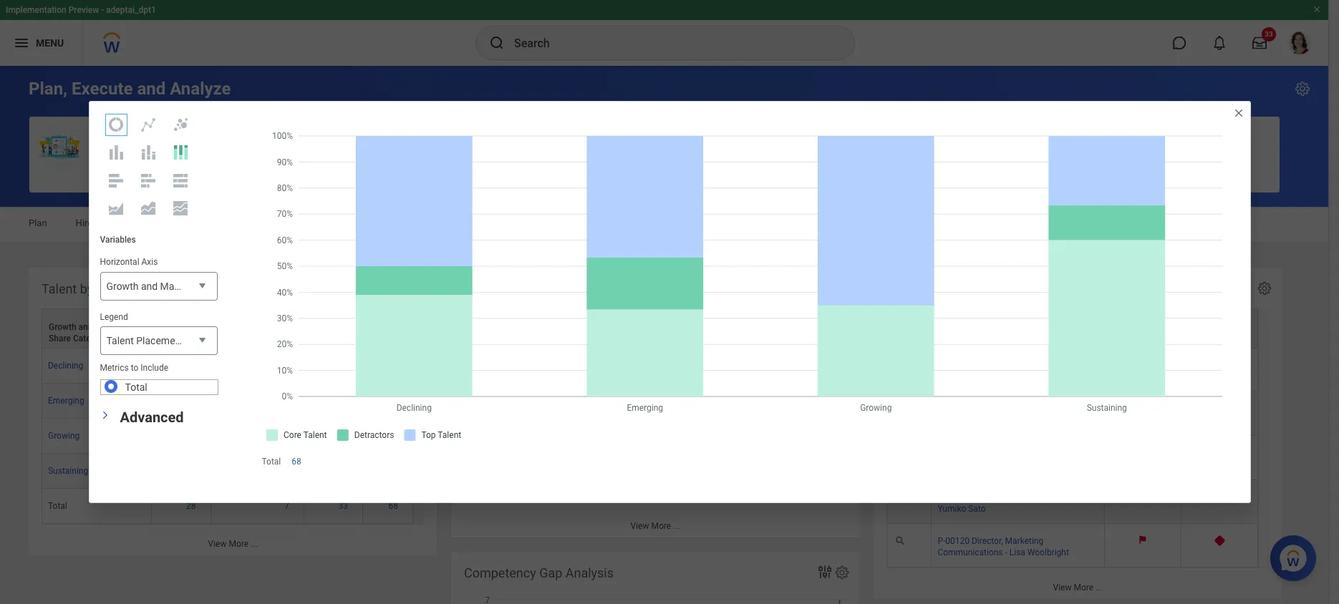 Task type: locate. For each thing, give the bounding box(es) containing it.
... inside talent by market share / growth element
[[251, 539, 257, 549]]

1 vertical spatial share
[[49, 334, 71, 344]]

view more ... inside talent by market share / growth element
[[208, 539, 257, 549]]

100% bar image
[[172, 172, 189, 189]]

yumiko
[[938, 504, 966, 514]]

7 button left '33'
[[284, 501, 291, 512]]

0 vertical spatial 68
[[292, 457, 301, 467]]

2 vertical spatial ...
[[1096, 583, 1103, 593]]

workers
[[535, 316, 572, 328]]

talent
[[338, 218, 364, 228], [42, 281, 77, 297], [180, 334, 204, 344], [332, 334, 356, 344], [106, 335, 134, 346]]

variables group
[[89, 224, 228, 406]]

1 vertical spatial ...
[[251, 539, 257, 549]]

p- inside p-00001 chief executive officer - steve morgan
[[938, 361, 946, 371]]

to down bubble "icon"
[[174, 134, 182, 145]]

2 horizontal spatial ...
[[1096, 583, 1103, 593]]

growth up declining link
[[49, 322, 76, 332]]

declining
[[48, 361, 83, 371]]

p- up reynolds
[[938, 405, 946, 415]]

p- up morgan
[[938, 361, 946, 371]]

this
[[109, 134, 124, 145]]

0 horizontal spatial more
[[229, 539, 249, 549]]

core talent
[[160, 334, 204, 344]]

1 horizontal spatial performers
[[654, 356, 704, 368]]

category right core
[[186, 335, 227, 346]]

stacked area image
[[140, 200, 157, 217]]

1 horizontal spatial plan
[[206, 134, 224, 145]]

column header
[[887, 309, 932, 349]]

talent inside core talent popup button
[[180, 334, 204, 344]]

growth and market share category
[[49, 322, 122, 344]]

inconsistent
[[642, 396, 697, 408]]

cell
[[363, 349, 413, 384], [152, 384, 211, 419], [152, 419, 211, 454], [932, 436, 1105, 480], [1105, 436, 1182, 480], [152, 454, 211, 489], [304, 454, 363, 489], [363, 454, 413, 489], [1105, 480, 1182, 524]]

total inside row
[[48, 501, 67, 511]]

- for p-00040 vice president, marketing - yumiko sato
[[1071, 492, 1074, 502]]

view more ... link for talent by market share / growth
[[29, 532, 437, 556]]

1 vertical spatial to
[[131, 363, 138, 373]]

officer inside p-00001 chief executive officer - steve morgan
[[1032, 361, 1058, 371]]

0 vertical spatial ...
[[673, 521, 680, 531]]

0 horizontal spatial growth
[[49, 322, 76, 332]]

7 down 9 button
[[343, 396, 348, 406]]

1 horizontal spatial and
[[137, 79, 166, 99]]

- inside p-00040 vice president, marketing - yumiko sato
[[1071, 492, 1074, 502]]

talent right core
[[180, 334, 204, 344]]

officer left oliver
[[1041, 405, 1066, 415]]

advanced
[[120, 409, 184, 426]]

horizontal axis
[[100, 257, 158, 267]]

and up declining link
[[78, 322, 93, 332]]

and inside growth and market share category
[[78, 322, 93, 332]]

view more ...
[[631, 521, 680, 531], [208, 539, 257, 549], [1053, 583, 1103, 593]]

tab list containing plan
[[14, 208, 1314, 242]]

view inside talent by market share / growth element
[[208, 539, 227, 549]]

1 vertical spatial chief
[[972, 405, 992, 415]]

use this dashboard to help plan and manage your people
[[91, 134, 330, 145]]

by for potential/agility
[[542, 281, 555, 297]]

0 vertical spatial growth
[[184, 281, 226, 297]]

7 button down 9 button
[[343, 395, 350, 407]]

row containing growth and market share category
[[42, 309, 413, 349]]

officer for executive
[[1032, 361, 1058, 371]]

talent inside "top talent" popup button
[[332, 334, 356, 344]]

market down horizontal
[[96, 281, 137, 297]]

and left the manage
[[226, 134, 242, 145]]

president,
[[991, 492, 1029, 502]]

share left /
[[140, 281, 173, 297]]

emergency
[[290, 218, 336, 228]]

p-00040 vice president, marketing - yumiko sato link
[[938, 490, 1074, 514]]

0 horizontal spatial 68 button
[[292, 457, 304, 468]]

talent right "top"
[[332, 334, 356, 344]]

row containing emerging
[[42, 384, 413, 419]]

- for p-00001 chief executive officer - steve morgan
[[1060, 361, 1063, 371]]

view inside "performance by potential/agility" element
[[631, 521, 649, 531]]

1 vertical spatial 68
[[389, 501, 398, 511]]

market inside growth and market share category
[[95, 322, 122, 332]]

bubble image
[[172, 116, 189, 134]]

status
[[1208, 334, 1232, 344]]

p-00040 vice president, marketing - yumiko sato
[[938, 492, 1074, 514]]

- left oliver
[[1068, 405, 1071, 415]]

more inside "performance by potential/agility" element
[[651, 521, 671, 531]]

2 vertical spatial more
[[1074, 583, 1094, 593]]

1 vertical spatial officer
[[1041, 405, 1066, 415]]

chief right 00002
[[972, 405, 992, 415]]

0 vertical spatial 7 button
[[343, 395, 350, 407]]

and inside use this dashboard to help plan and manage your people button
[[226, 134, 242, 145]]

... for talent by market share / growth
[[251, 539, 257, 549]]

by up workers
[[542, 281, 555, 297]]

talent down legend
[[106, 335, 134, 346]]

p- inside p-00002 chief information officer - oliver reynolds
[[938, 405, 946, 415]]

plan inside popup button
[[1188, 334, 1205, 344]]

adeptai_dpt1
[[106, 5, 156, 15]]

performance by potential/agility
[[464, 281, 650, 297]]

view for talent by market share / growth
[[208, 539, 227, 549]]

0 vertical spatial market
[[96, 281, 137, 297]]

0 horizontal spatial view
[[208, 539, 227, 549]]

p- up the yumiko
[[938, 492, 946, 502]]

0 horizontal spatial share
[[49, 334, 71, 344]]

metrics
[[100, 363, 129, 373]]

row containing total
[[42, 489, 413, 524]]

to left 'include'
[[131, 363, 138, 373]]

marketing
[[1031, 492, 1069, 502], [1005, 536, 1044, 546]]

1 vertical spatial growth
[[49, 322, 76, 332]]

talent left "access"
[[338, 218, 364, 228]]

2 horizontal spatial plan
[[1188, 334, 1205, 344]]

performers
[[541, 356, 591, 368], [654, 356, 704, 368]]

- right preview on the left top of the page
[[101, 5, 104, 15]]

2 chief from the top
[[972, 405, 992, 415]]

- left steve
[[1060, 361, 1063, 371]]

- inside p-00120 director, marketing communications - lisa woolbright
[[1005, 548, 1008, 558]]

view more ... link up 'competency gap analysis' element
[[451, 514, 859, 538]]

2 vertical spatial view more ...
[[1053, 583, 1103, 593]]

morgan
[[938, 373, 967, 383]]

7 for right 7 button
[[343, 396, 348, 406]]

to inside group
[[131, 363, 138, 373]]

view more ... link down 28 button
[[29, 532, 437, 556]]

2 horizontal spatial view more ...
[[1053, 583, 1103, 593]]

p- inside p-00040 vice president, marketing - yumiko sato
[[938, 492, 946, 502]]

1 horizontal spatial 7
[[343, 396, 348, 406]]

3
[[284, 396, 289, 406]]

7 left '33'
[[284, 501, 289, 511]]

7
[[343, 396, 348, 406], [284, 501, 289, 511]]

- left lisa
[[1005, 548, 1008, 558]]

7 for 7 button to the bottom
[[284, 501, 289, 511]]

talent placement category button
[[100, 326, 227, 356]]

1 horizontal spatial share
[[140, 281, 173, 297]]

chief inside p-00001 chief executive officer - steve morgan
[[972, 361, 992, 371]]

1 horizontal spatial more
[[651, 521, 671, 531]]

p-00002 chief information officer - oliver reynolds row
[[887, 393, 1258, 436]]

officer
[[1032, 361, 1058, 371], [1041, 405, 1066, 415]]

0 horizontal spatial performers
[[541, 356, 591, 368]]

0 horizontal spatial 68
[[292, 457, 301, 467]]

category inside dropdown button
[[186, 335, 227, 346]]

and up line icon
[[137, 79, 166, 99]]

1 horizontal spatial 68
[[389, 501, 398, 511]]

view more ... link for performance by potential/agility
[[451, 514, 859, 538]]

1 vertical spatial plan
[[29, 218, 47, 228]]

00001
[[946, 361, 970, 371]]

4 p- from the top
[[938, 536, 946, 546]]

21
[[664, 410, 675, 421]]

plan right help at the top of page
[[206, 134, 224, 145]]

consistent
[[749, 316, 797, 328]]

emerging
[[48, 396, 84, 406]]

1 horizontal spatial category
[[186, 335, 227, 346]]

inbox large image
[[1253, 36, 1267, 50]]

gap
[[539, 566, 562, 581]]

1 vertical spatial view
[[208, 539, 227, 549]]

0 vertical spatial marketing
[[1031, 492, 1069, 502]]

marketing right president,
[[1031, 492, 1069, 502]]

... inside the succession plans at risk element
[[1096, 583, 1103, 593]]

0 vertical spatial view
[[631, 521, 649, 531]]

0 vertical spatial view more ...
[[631, 521, 680, 531]]

0 vertical spatial 68 button
[[292, 457, 304, 468]]

1 vertical spatial view more ...
[[208, 539, 257, 549]]

total inside "performance by potential/agility" element
[[471, 494, 493, 505]]

search image
[[488, 34, 506, 52]]

marketing up lisa
[[1005, 536, 1044, 546]]

performers inside solid performers 12
[[541, 356, 591, 368]]

2 horizontal spatial more
[[1074, 583, 1094, 593]]

1 vertical spatial 7
[[284, 501, 289, 511]]

view more ... inside "performance by potential/agility" element
[[631, 521, 680, 531]]

2 vertical spatial and
[[78, 322, 93, 332]]

2 p- from the top
[[938, 405, 946, 415]]

row containing position
[[887, 309, 1258, 349]]

1 chief from the top
[[972, 361, 992, 371]]

row
[[42, 309, 413, 349], [887, 309, 1258, 349], [42, 349, 413, 384], [42, 384, 413, 419], [42, 419, 413, 454], [887, 436, 1258, 480], [42, 489, 413, 524]]

more inside the succession plans at risk element
[[1074, 583, 1094, 593]]

chevron down image
[[100, 407, 110, 424]]

0 horizontal spatial 7 button
[[284, 501, 291, 512]]

plan left status
[[1188, 334, 1205, 344]]

1 by from the left
[[80, 281, 93, 297]]

stars
[[799, 316, 823, 328]]

row containing growing
[[42, 419, 413, 454]]

00120
[[946, 536, 970, 546]]

market down legend
[[95, 322, 122, 332]]

growing
[[48, 431, 80, 441]]

1 vertical spatial market
[[95, 322, 122, 332]]

plan for plan
[[29, 218, 47, 228]]

0 vertical spatial plan
[[206, 134, 224, 145]]

hire
[[76, 218, 93, 228]]

12
[[548, 370, 559, 381]]

- up p-00120 director, marketing communications - lisa woolbright row
[[1071, 492, 1074, 502]]

0 horizontal spatial view more ...
[[208, 539, 257, 549]]

0 vertical spatial officer
[[1032, 361, 1058, 371]]

share up declining link
[[49, 334, 71, 344]]

growth right /
[[184, 281, 226, 297]]

0 horizontal spatial and
[[78, 322, 93, 332]]

0 horizontal spatial plan
[[29, 218, 47, 228]]

performers right key
[[654, 356, 704, 368]]

p-00120 director, marketing communications - lisa woolbright
[[938, 536, 1069, 558]]

performers for key performers
[[654, 356, 704, 368]]

implementation
[[6, 5, 66, 15]]

3 p- from the top
[[938, 492, 946, 502]]

chief
[[972, 361, 992, 371], [972, 405, 992, 415]]

p- inside p-00120 director, marketing communications - lisa woolbright
[[938, 536, 946, 546]]

0 vertical spatial 7
[[343, 396, 348, 406]]

at
[[991, 281, 1002, 297]]

... inside "performance by potential/agility" element
[[673, 521, 680, 531]]

1 horizontal spatial ...
[[673, 521, 680, 531]]

use
[[91, 134, 107, 145]]

performance by potential/agility element
[[451, 268, 859, 538]]

p-00001 chief executive officer - steve morgan
[[938, 361, 1086, 383]]

talent inside tab list
[[338, 218, 364, 228]]

talent by market share / growth
[[42, 281, 226, 297]]

- inside p-00002 chief information officer - oliver reynolds
[[1068, 405, 1071, 415]]

information
[[994, 405, 1039, 415]]

2 horizontal spatial view
[[1053, 583, 1072, 593]]

28
[[186, 501, 196, 511]]

2 vertical spatial view
[[1053, 583, 1072, 593]]

tab list
[[14, 208, 1314, 242]]

2 horizontal spatial and
[[226, 134, 242, 145]]

1 performers from the left
[[541, 356, 591, 368]]

1 horizontal spatial view
[[631, 521, 649, 531]]

1 horizontal spatial by
[[542, 281, 555, 297]]

p- for 00001
[[938, 361, 946, 371]]

total element
[[48, 499, 67, 511]]

chief right 00001
[[972, 361, 992, 371]]

p-00002 chief information officer - oliver reynolds link
[[938, 402, 1095, 426]]

2 performers from the left
[[654, 356, 704, 368]]

view more ... link down p-00120 director, marketing communications - lisa woolbright row
[[874, 576, 1282, 599]]

- inside p-00001 chief executive officer - steve morgan
[[1060, 361, 1063, 371]]

0 horizontal spatial ...
[[251, 539, 257, 549]]

1 horizontal spatial to
[[174, 134, 182, 145]]

0 horizontal spatial view more ... link
[[29, 532, 437, 556]]

core
[[160, 334, 178, 344]]

woolbright
[[1028, 548, 1069, 558]]

performers up 12
[[541, 356, 591, 368]]

more inside talent by market share / growth element
[[229, 539, 249, 549]]

growth inside growth and market share category
[[49, 322, 76, 332]]

0 vertical spatial to
[[174, 134, 182, 145]]

372 button
[[527, 493, 544, 505]]

chief inside p-00002 chief information officer - oliver reynolds
[[972, 405, 992, 415]]

1 vertical spatial more
[[229, 539, 249, 549]]

by inside "performance by potential/agility" element
[[542, 281, 555, 297]]

execute
[[72, 79, 133, 99]]

33
[[338, 501, 348, 511]]

by up growth and market share category popup button
[[80, 281, 93, 297]]

by for market
[[80, 281, 93, 297]]

view more ... for performance by potential/agility
[[631, 521, 680, 531]]

1 horizontal spatial 68 button
[[389, 501, 400, 512]]

p- up communications
[[938, 536, 946, 546]]

0 horizontal spatial by
[[80, 281, 93, 297]]

view more ... inside the succession plans at risk element
[[1053, 583, 1103, 593]]

plans
[[956, 281, 988, 297]]

2 vertical spatial plan
[[1188, 334, 1205, 344]]

key performers
[[635, 356, 704, 368]]

by inside talent by market share / growth element
[[80, 281, 93, 297]]

view more ... for talent by market share / growth
[[208, 539, 257, 549]]

0 vertical spatial chief
[[972, 361, 992, 371]]

market for by
[[96, 281, 137, 297]]

0 horizontal spatial 7
[[284, 501, 289, 511]]

share inside growth and market share category
[[49, 334, 71, 344]]

talent for emergency
[[338, 218, 364, 228]]

1 vertical spatial 7 button
[[284, 501, 291, 512]]

plan left hire
[[29, 218, 47, 228]]

talent placement category
[[106, 335, 227, 346]]

view inside the succession plans at risk element
[[1053, 583, 1072, 593]]

2 button
[[284, 360, 291, 372]]

top talent button
[[304, 309, 362, 348]]

1 vertical spatial and
[[226, 134, 242, 145]]

0 vertical spatial more
[[651, 521, 671, 531]]

legend
[[100, 312, 128, 322]]

- for p-00002 chief information officer - oliver reynolds
[[1068, 405, 1071, 415]]

100% column image
[[172, 144, 189, 161]]

more for performance by potential/agility
[[651, 521, 671, 531]]

20 button
[[389, 431, 400, 442]]

plan, execute and analyze main content
[[0, 66, 1329, 604]]

- inside banner
[[101, 5, 104, 15]]

share
[[140, 281, 173, 297], [49, 334, 71, 344]]

1 horizontal spatial view more ...
[[631, 521, 680, 531]]

officer inside p-00002 chief information officer - oliver reynolds
[[1041, 405, 1066, 415]]

-
[[101, 5, 104, 15], [1060, 361, 1063, 371], [1068, 405, 1071, 415], [1071, 492, 1074, 502], [1005, 548, 1008, 558]]

0 horizontal spatial to
[[131, 363, 138, 373]]

21 button
[[655, 409, 678, 422]]

director,
[[972, 536, 1003, 546]]

2 horizontal spatial view more ... link
[[874, 576, 1282, 599]]

position button
[[932, 309, 1105, 348]]

0 horizontal spatial category
[[73, 334, 108, 344]]

0 vertical spatial share
[[140, 281, 173, 297]]

1 horizontal spatial view more ... link
[[451, 514, 859, 538]]

1 p- from the top
[[938, 361, 946, 371]]

7 button
[[343, 395, 350, 407], [284, 501, 291, 512]]

officer left steve
[[1032, 361, 1058, 371]]

2 by from the left
[[542, 281, 555, 297]]

plan inside tab list
[[29, 218, 47, 228]]

68 button
[[292, 457, 304, 468], [389, 501, 400, 512]]

category down legend
[[73, 334, 108, 344]]

p- for 00120
[[938, 536, 946, 546]]

marketing inside p-00120 director, marketing communications - lisa woolbright
[[1005, 536, 1044, 546]]

declining link
[[48, 358, 83, 371]]

1 vertical spatial marketing
[[1005, 536, 1044, 546]]

solid
[[516, 356, 538, 368]]

... for performance by potential/agility
[[673, 521, 680, 531]]

preview
[[69, 5, 99, 15]]

talent up growth and market share category
[[42, 281, 77, 297]]



Task type: vqa. For each thing, say whether or not it's contained in the screenshot.
68 associated with leftmost 68 button
yes



Task type: describe. For each thing, give the bounding box(es) containing it.
placement
[[136, 335, 184, 346]]

use this dashboard to help plan and manage your people button
[[29, 117, 1280, 193]]

share for category
[[49, 334, 71, 344]]

1 vertical spatial 68 button
[[389, 501, 400, 512]]

12 button
[[539, 369, 561, 382]]

manage
[[244, 134, 278, 145]]

00002
[[946, 405, 970, 415]]

68 inside talent by market share / growth element
[[389, 501, 398, 511]]

chief for information
[[972, 405, 992, 415]]

succession
[[887, 281, 953, 297]]

officer for information
[[1041, 405, 1066, 415]]

market for and
[[95, 322, 122, 332]]

00040
[[946, 492, 970, 502]]

15 button
[[389, 395, 400, 407]]

reynolds
[[938, 416, 973, 426]]

plan inside button
[[206, 134, 224, 145]]

steve
[[1065, 361, 1086, 371]]

close environment banner image
[[1313, 5, 1321, 14]]

total inside metrics to include group
[[125, 382, 147, 393]]

1 horizontal spatial growth
[[184, 281, 226, 297]]

p-00002 chief information officer - oliver reynolds
[[938, 405, 1095, 426]]

plan status
[[1188, 334, 1232, 344]]

growing link
[[48, 428, 80, 441]]

0 button
[[284, 431, 291, 442]]

performance
[[464, 281, 539, 297]]

detractors
[[257, 334, 297, 344]]

stacked bar image
[[140, 172, 157, 189]]

access
[[366, 218, 396, 228]]

implementation preview -   adeptai_dpt1
[[6, 5, 156, 15]]

talent for top
[[332, 334, 356, 344]]

view for succession plans at risk
[[1053, 583, 1072, 593]]

372
[[527, 494, 542, 504]]

core talent button
[[152, 309, 210, 348]]

close chart settings image
[[1233, 108, 1244, 119]]

view more ... for succession plans at risk
[[1053, 583, 1103, 593]]

overlaid area image
[[107, 200, 125, 217]]

oliver
[[1073, 405, 1095, 415]]

implementation preview -   adeptai_dpt1 banner
[[0, 0, 1329, 66]]

p-00001 chief executive officer - steve morgan row
[[887, 349, 1258, 393]]

p- for 00040
[[938, 492, 946, 502]]

- for p-00120 director, marketing communications - lisa woolbright
[[1005, 548, 1008, 558]]

row containing declining
[[42, 349, 413, 384]]

0
[[284, 431, 289, 441]]

line image
[[140, 116, 157, 134]]

68 inside advanced dialog
[[292, 457, 301, 467]]

p-00040 vice president, marketing - yumiko sato row
[[887, 480, 1258, 524]]

13
[[338, 431, 348, 441]]

plan status button
[[1182, 309, 1258, 348]]

chief for executive
[[972, 361, 992, 371]]

category inside growth and market share category
[[73, 334, 108, 344]]

vice
[[972, 492, 988, 502]]

top talent
[[316, 334, 356, 344]]

emerging link
[[48, 393, 84, 406]]

key
[[635, 356, 651, 368]]

0 vertical spatial and
[[137, 79, 166, 99]]

horizontal
[[100, 257, 139, 267]]

plan, execute and analyze
[[29, 79, 231, 99]]

plan,
[[29, 79, 67, 99]]

9 button
[[343, 360, 350, 372]]

metrics to include group
[[100, 362, 218, 395]]

to inside button
[[174, 134, 182, 145]]

grow
[[121, 218, 143, 228]]

risk
[[1005, 281, 1030, 297]]

p-00001 chief executive officer - steve morgan link
[[938, 358, 1086, 383]]

donut image
[[107, 116, 125, 134]]

more for talent by market share / growth
[[229, 539, 249, 549]]

emergency talent access
[[290, 218, 396, 228]]

competency gap analysis element
[[451, 552, 859, 604]]

notifications large image
[[1213, 36, 1227, 50]]

borrow
[[172, 218, 201, 228]]

sustaining row
[[42, 454, 413, 489]]

p-00120 director, marketing communications - lisa woolbright link
[[938, 533, 1069, 558]]

dashboard
[[127, 134, 172, 145]]

talent inside talent placement category dropdown button
[[106, 335, 134, 346]]

tab list inside plan, execute and analyze main content
[[14, 208, 1314, 242]]

68 button inside advanced dialog
[[292, 457, 304, 468]]

p- for 00002
[[938, 405, 946, 415]]

13 button
[[338, 431, 350, 442]]

talent for core
[[180, 334, 204, 344]]

competency gap analysis
[[464, 566, 614, 581]]

17
[[780, 370, 791, 381]]

15
[[389, 396, 398, 406]]

stacked column image
[[140, 144, 157, 161]]

horizontal axis group
[[100, 257, 217, 301]]

33 button
[[338, 501, 350, 512]]

17 button
[[771, 369, 794, 382]]

solid performers 12
[[516, 356, 591, 381]]

more for succession plans at risk
[[1074, 583, 1094, 593]]

advanced button
[[120, 409, 184, 426]]

metrics to include
[[100, 363, 168, 373]]

succession plans at risk
[[887, 281, 1030, 297]]

1 horizontal spatial 7 button
[[343, 395, 350, 407]]

view for performance by potential/agility
[[631, 521, 649, 531]]

column header inside the succession plans at risk element
[[887, 309, 932, 349]]

plan for plan status
[[1188, 334, 1205, 344]]

sustaining link
[[48, 463, 88, 476]]

executive
[[994, 361, 1030, 371]]

questionable
[[524, 396, 583, 408]]

latents
[[769, 396, 802, 408]]

analyze
[[170, 79, 231, 99]]

detractors button
[[211, 309, 304, 348]]

growth and market share category button
[[42, 309, 151, 348]]

inconsistent 21
[[642, 396, 697, 421]]

sato
[[969, 504, 986, 514]]

succession plans at risk element
[[874, 268, 1282, 599]]

performers for solid performers 12
[[541, 356, 591, 368]]

marketing inside p-00040 vice president, marketing - yumiko sato
[[1031, 492, 1069, 502]]

view more ... link for succession plans at risk
[[874, 576, 1282, 599]]

profile logan mcneil element
[[1280, 27, 1320, 59]]

top
[[316, 334, 330, 344]]

... for succession plans at risk
[[1096, 583, 1103, 593]]

p-00120 director, marketing communications - lisa woolbright row
[[887, 524, 1258, 568]]

configure this page image
[[1294, 80, 1311, 97]]

100% area image
[[172, 200, 189, 217]]

variables
[[100, 235, 136, 245]]

consistent stars
[[749, 316, 823, 328]]

share for /
[[140, 281, 173, 297]]

3 button
[[284, 395, 291, 407]]

axis
[[141, 257, 158, 267]]

20
[[389, 431, 398, 441]]

advanced dialog
[[88, 101, 1251, 503]]

position
[[939, 334, 970, 344]]

clustered column image
[[107, 144, 125, 161]]

talent by market share / growth element
[[29, 268, 437, 556]]

legend group
[[100, 311, 227, 356]]

competency
[[464, 566, 536, 581]]

28 button
[[186, 501, 198, 512]]

clustered bar image
[[107, 172, 125, 189]]



